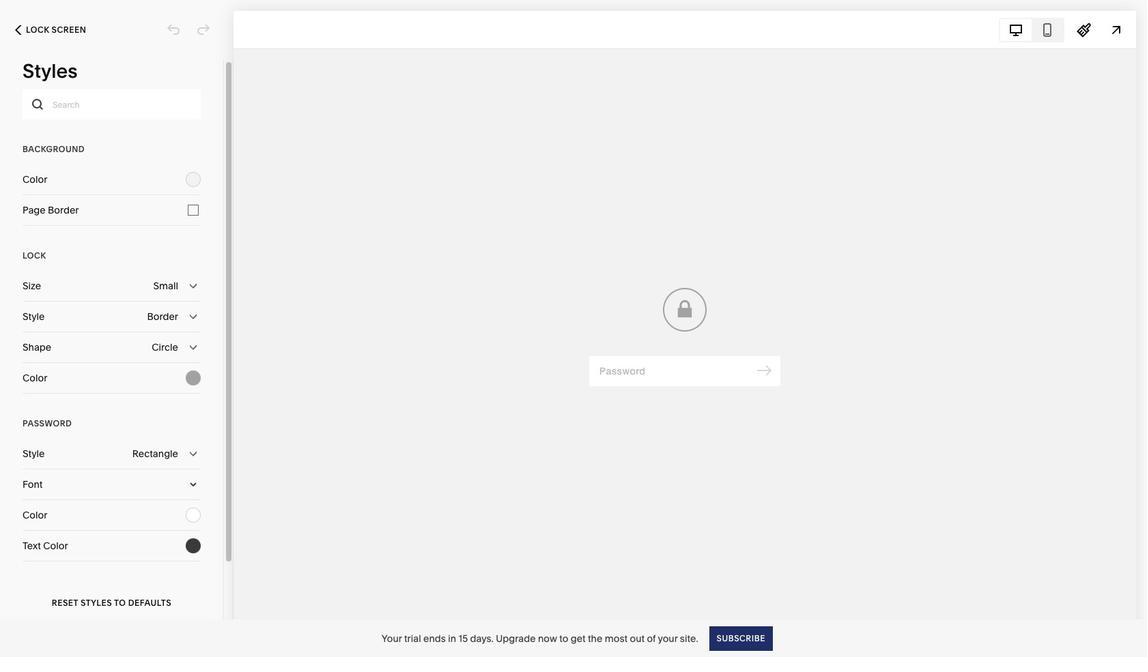 Task type: describe. For each thing, give the bounding box(es) containing it.
1 color button from the top
[[23, 165, 201, 195]]

1 vertical spatial to
[[560, 633, 569, 645]]

Size field
[[23, 271, 201, 301]]

lock for lock
[[23, 251, 46, 261]]

style for border
[[23, 311, 45, 323]]

screen
[[52, 25, 86, 35]]

reset styles to defaults
[[52, 598, 172, 608]]

trial
[[404, 633, 421, 645]]

redo image
[[196, 23, 211, 38]]

Search text field
[[23, 89, 201, 120]]

3 color button from the top
[[23, 501, 201, 531]]

text
[[23, 540, 41, 553]]

most
[[605, 633, 628, 645]]

reset
[[52, 598, 78, 608]]

text color
[[23, 540, 68, 553]]

reset styles to defaults button
[[23, 585, 201, 622]]

your
[[382, 633, 402, 645]]

subscribe button
[[710, 627, 773, 651]]

font button
[[23, 470, 201, 500]]

to inside 'button'
[[114, 598, 126, 608]]

color inside text color button
[[43, 540, 68, 553]]

styles inside 'button'
[[81, 598, 112, 608]]

circle
[[152, 342, 178, 354]]

page border
[[23, 204, 79, 217]]

1 horizontal spatial border
[[147, 311, 178, 323]]

ends
[[424, 633, 446, 645]]

shape
[[23, 342, 51, 354]]

font
[[23, 479, 43, 491]]

lock screen
[[26, 25, 86, 35]]

subscribe
[[717, 634, 766, 644]]

color down font
[[23, 510, 47, 522]]

0 horizontal spatial styles
[[23, 59, 78, 83]]

upgrade
[[496, 633, 536, 645]]

of
[[647, 633, 656, 645]]

background
[[23, 144, 85, 154]]

site.
[[680, 633, 699, 645]]

0 horizontal spatial border
[[48, 204, 79, 217]]

small
[[153, 280, 178, 292]]

days.
[[470, 633, 494, 645]]



Task type: vqa. For each thing, say whether or not it's contained in the screenshot.
the Permissions & Ownership link on the top
no



Task type: locate. For each thing, give the bounding box(es) containing it.
get
[[571, 633, 586, 645]]

defaults
[[128, 598, 172, 608]]

size
[[23, 280, 41, 292]]

lock inside button
[[26, 25, 49, 35]]

1 vertical spatial border
[[147, 311, 178, 323]]

style field up font button at the left bottom of page
[[23, 439, 201, 469]]

lock for lock screen
[[26, 25, 49, 35]]

0 vertical spatial color button
[[23, 165, 201, 195]]

color button down font button at the left bottom of page
[[23, 501, 201, 531]]

style down size
[[23, 311, 45, 323]]

color up page
[[23, 174, 47, 186]]

lock screen button
[[0, 15, 101, 45]]

to left defaults
[[114, 598, 126, 608]]

style
[[23, 311, 45, 323], [23, 448, 45, 460]]

0 vertical spatial border
[[48, 204, 79, 217]]

Shape field
[[23, 333, 201, 363]]

0 horizontal spatial to
[[114, 598, 126, 608]]

undo image
[[166, 23, 181, 38]]

1 horizontal spatial styles
[[81, 598, 112, 608]]

to
[[114, 598, 126, 608], [560, 633, 569, 645]]

15
[[459, 633, 468, 645]]

1 vertical spatial styles
[[81, 598, 112, 608]]

border up circle
[[147, 311, 178, 323]]

lock
[[26, 25, 49, 35], [23, 251, 46, 261]]

styles down lock screen button at the left of the page
[[23, 59, 78, 83]]

2 color button from the top
[[23, 363, 201, 394]]

2 style from the top
[[23, 448, 45, 460]]

0 vertical spatial to
[[114, 598, 126, 608]]

style up font
[[23, 448, 45, 460]]

2 vertical spatial color button
[[23, 501, 201, 531]]

border right page
[[48, 204, 79, 217]]

color button down background
[[23, 165, 201, 195]]

2 style field from the top
[[23, 439, 201, 469]]

color right text
[[43, 540, 68, 553]]

0 vertical spatial styles
[[23, 59, 78, 83]]

1 style field from the top
[[23, 302, 201, 332]]

rectangle
[[132, 448, 178, 460]]

1 vertical spatial color button
[[23, 363, 201, 394]]

page
[[23, 204, 46, 217]]

color down shape
[[23, 372, 47, 385]]

now
[[538, 633, 557, 645]]

color button
[[23, 165, 201, 195], [23, 363, 201, 394], [23, 501, 201, 531]]

1 vertical spatial style field
[[23, 439, 201, 469]]

styles right reset
[[81, 598, 112, 608]]

password
[[23, 419, 72, 429]]

1 style from the top
[[23, 311, 45, 323]]

style for rectangle
[[23, 448, 45, 460]]

to left get
[[560, 633, 569, 645]]

0 vertical spatial lock
[[26, 25, 49, 35]]

the
[[588, 633, 603, 645]]

your trial ends in 15 days. upgrade now to get the most out of your site.
[[382, 633, 699, 645]]

color button down 'shape' field
[[23, 363, 201, 394]]

your
[[658, 633, 678, 645]]

lock up size
[[23, 251, 46, 261]]

1 vertical spatial style
[[23, 448, 45, 460]]

in
[[448, 633, 457, 645]]

tab list
[[1001, 19, 1064, 41]]

Style field
[[23, 302, 201, 332], [23, 439, 201, 469]]

1 vertical spatial lock
[[23, 251, 46, 261]]

lock left screen
[[26, 25, 49, 35]]

text color button
[[23, 532, 201, 562]]

border
[[48, 204, 79, 217], [147, 311, 178, 323]]

styles
[[23, 59, 78, 83], [81, 598, 112, 608]]

style field down size field
[[23, 302, 201, 332]]

0 vertical spatial style
[[23, 311, 45, 323]]

0 vertical spatial style field
[[23, 302, 201, 332]]

1 horizontal spatial to
[[560, 633, 569, 645]]

out
[[630, 633, 645, 645]]

color
[[23, 174, 47, 186], [23, 372, 47, 385], [23, 510, 47, 522], [43, 540, 68, 553]]



